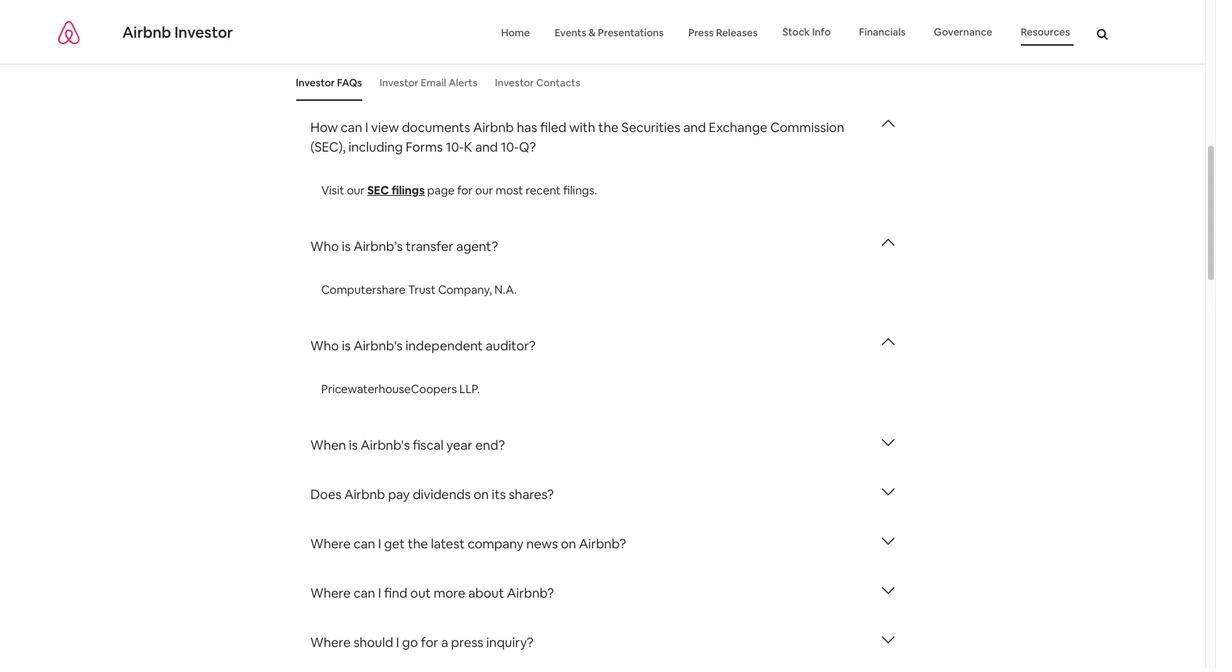 Task type: describe. For each thing, give the bounding box(es) containing it.
page
[[427, 183, 455, 198]]

end?
[[475, 437, 505, 453]]

1 horizontal spatial the
[[408, 536, 428, 552]]

has
[[517, 119, 537, 135]]

who is airbnb's transfer agent? button
[[310, 222, 895, 271]]

filings
[[392, 183, 425, 198]]

commission
[[770, 119, 844, 135]]

investor for investor email alerts
[[380, 77, 419, 90]]

public
[[429, 46, 462, 61]]

2 vertical spatial airbnb
[[344, 486, 385, 503]]

2 10- from the left
[[501, 138, 519, 155]]

recent
[[526, 183, 561, 198]]

trading
[[832, 46, 871, 61]]

pay
[[388, 486, 410, 503]]

our left sec in the left of the page
[[347, 183, 365, 198]]

chevron down image for shares?
[[882, 485, 895, 504]]

how can i view documents airbnb has filed with the securities and exchange commission (sec), including forms 10-k and 10-q?
[[310, 119, 844, 155]]

airbnb investor link
[[58, 19, 233, 46]]

how
[[310, 119, 338, 135]]

is for when is airbnb's fiscal year end?
[[349, 437, 358, 453]]

securities
[[621, 119, 680, 135]]

sec filings link
[[367, 183, 425, 198]]

dividends
[[413, 486, 471, 503]]

where can i get the latest company news on airbnb?
[[310, 536, 626, 552]]

market
[[474, 64, 512, 79]]

on right market
[[515, 64, 528, 79]]

events & presentations
[[555, 26, 664, 39]]

9,
[[585, 46, 594, 61]]

filings.
[[563, 183, 597, 198]]

stock
[[782, 26, 810, 39]]

where for where can i get the latest company news on airbnb?
[[310, 536, 351, 552]]

including
[[349, 138, 403, 155]]

sec
[[367, 183, 389, 198]]

the inside we priced our initial public offering on december 9, 2020, and our class a common stock began trading on the nasdaq global select market on december 10, 2020.
[[337, 64, 355, 79]]

0 vertical spatial december
[[525, 46, 582, 61]]

0 vertical spatial for
[[457, 183, 473, 198]]

visit
[[321, 183, 344, 198]]

independent
[[406, 337, 483, 354]]

where for where can i find out more about airbnb?
[[310, 585, 351, 602]]

where can i find out more about airbnb? button
[[310, 569, 895, 618]]

1 10- from the left
[[446, 138, 464, 155]]

select
[[438, 64, 472, 79]]

about
[[468, 585, 504, 602]]

events
[[555, 26, 586, 39]]

info
[[812, 26, 831, 39]]

news
[[526, 536, 558, 552]]

fiscal
[[413, 437, 444, 453]]

class
[[672, 46, 700, 61]]

investor for investor contacts
[[495, 77, 534, 90]]

q?
[[519, 138, 536, 155]]

on right news
[[561, 536, 576, 552]]

2 vertical spatial and
[[475, 138, 498, 155]]

should
[[354, 634, 393, 651]]

investor faqs
[[296, 77, 362, 90]]

menu containing stock info
[[489, 20, 1086, 46]]

press
[[451, 634, 484, 651]]

chevron down image for company
[[882, 534, 895, 554]]

offering
[[464, 46, 507, 61]]

is for who is airbnb's independent auditor?
[[342, 337, 351, 354]]

our left class
[[651, 46, 669, 61]]

its
[[492, 486, 506, 503]]

investor faqs link
[[296, 65, 362, 101]]

a
[[702, 46, 710, 61]]

resources
[[1021, 26, 1070, 39]]

email
[[421, 77, 446, 90]]

where should i go for a press inquiry? button
[[310, 618, 895, 667]]

shares?
[[509, 486, 554, 503]]

on left its
[[474, 486, 489, 503]]

financials
[[859, 26, 906, 39]]

airbnb? inside dropdown button
[[579, 536, 626, 552]]

for inside dropdown button
[[421, 634, 438, 651]]

home link
[[501, 21, 530, 45]]

initial
[[399, 46, 427, 61]]

where can i find out more about airbnb?
[[310, 585, 554, 602]]

10,
[[590, 64, 605, 79]]

stock info
[[782, 26, 831, 39]]

investor email alerts link
[[380, 65, 478, 101]]

our left most on the left of the page
[[475, 183, 493, 198]]

forms
[[406, 138, 443, 155]]

latest
[[431, 536, 465, 552]]

trust
[[408, 282, 436, 297]]

who for who is airbnb's transfer agent?
[[310, 238, 339, 255]]

can for view
[[341, 119, 362, 135]]

who is airbnb's independent auditor? button
[[310, 321, 895, 370]]

agent?
[[456, 238, 498, 255]]



Task type: locate. For each thing, give the bounding box(es) containing it.
who is airbnb's transfer agent?
[[310, 238, 498, 255]]

who is airbnb's independent auditor?
[[310, 337, 536, 354]]

1 horizontal spatial airbnb
[[344, 486, 385, 503]]

resources button
[[1021, 20, 1074, 46]]

chevron down image inside when is airbnb's fiscal year end? dropdown button
[[882, 435, 895, 455]]

menu
[[489, 20, 1086, 46]]

4 chevron down image from the top
[[882, 583, 895, 603]]

can inside how can i view documents airbnb has filed with the securities and exchange commission (sec), including forms 10-k and 10-q?
[[341, 119, 362, 135]]

i inside how can i view documents airbnb has filed with the securities and exchange commission (sec), including forms 10-k and 10-q?
[[365, 119, 368, 135]]

i inside "dropdown button"
[[378, 585, 381, 602]]

and left exchange
[[683, 119, 706, 135]]

1 vertical spatial who
[[310, 337, 339, 354]]

home
[[501, 26, 530, 39]]

how can i view documents airbnb has filed with the securities and exchange commission (sec), including forms 10-k and 10-q? button
[[310, 103, 895, 171]]

10-
[[446, 138, 464, 155], [501, 138, 519, 155]]

airbnb investor
[[122, 22, 233, 42]]

airbnb inside how can i view documents airbnb has filed with the securities and exchange commission (sec), including forms 10-k and 10-q?
[[473, 119, 514, 135]]

0 vertical spatial airbnb's
[[354, 337, 403, 354]]

and right k
[[475, 138, 498, 155]]

pricewaterhousecoopers
[[321, 382, 457, 397]]

1 horizontal spatial and
[[629, 46, 649, 61]]

is inside who is airbnb's independent auditor? dropdown button
[[342, 337, 351, 354]]

who
[[310, 238, 339, 255], [310, 337, 339, 354]]

can for find
[[354, 585, 375, 602]]

auditor?
[[486, 337, 536, 354]]

we
[[321, 46, 339, 61]]

i for go
[[396, 634, 399, 651]]

0 vertical spatial is
[[342, 238, 351, 255]]

where
[[310, 536, 351, 552], [310, 585, 351, 602], [310, 634, 351, 651]]

for
[[457, 183, 473, 198], [421, 634, 438, 651]]

find
[[384, 585, 407, 602]]

i left find
[[378, 585, 381, 602]]

and down presentations
[[629, 46, 649, 61]]

get
[[384, 536, 405, 552]]

1 where from the top
[[310, 536, 351, 552]]

and inside we priced our initial public offering on december 9, 2020, and our class a common stock began trading on the nasdaq global select market on december 10, 2020.
[[629, 46, 649, 61]]

the right with
[[598, 119, 619, 135]]

chevron down image inside the does airbnb pay dividends on its shares? dropdown button
[[882, 485, 895, 504]]

common
[[713, 46, 761, 61]]

1 chevron down image from the top
[[882, 435, 895, 455]]

can for get
[[354, 536, 375, 552]]

chevron down image
[[882, 435, 895, 455], [882, 485, 895, 504], [882, 534, 895, 554], [882, 583, 895, 603]]

investor contacts link
[[495, 65, 580, 101]]

company,
[[438, 282, 492, 297]]

presentations
[[598, 26, 664, 39]]

does
[[310, 486, 342, 503]]

faqs
[[337, 77, 362, 90]]

2 vertical spatial the
[[408, 536, 428, 552]]

on down home
[[509, 46, 523, 61]]

i for view
[[365, 119, 368, 135]]

alerts
[[448, 77, 478, 90]]

0 vertical spatial the
[[337, 64, 355, 79]]

where down does
[[310, 536, 351, 552]]

airbnb's
[[354, 337, 403, 354], [361, 437, 410, 453]]

0 vertical spatial where
[[310, 536, 351, 552]]

investor for investor faqs
[[296, 77, 335, 90]]

1 who from the top
[[310, 238, 339, 255]]

who down computershare
[[310, 337, 339, 354]]

inquiry?
[[486, 634, 534, 651]]

i left the "go"
[[396, 634, 399, 651]]

company
[[468, 536, 524, 552]]

is for who is airbnb's transfer agent?
[[342, 238, 351, 255]]

chevron up image
[[882, 236, 895, 256]]

press releases
[[688, 26, 758, 39]]

0 vertical spatial airbnb
[[122, 22, 171, 42]]

2 horizontal spatial airbnb
[[473, 119, 514, 135]]

transfer
[[406, 238, 453, 255]]

is
[[342, 238, 351, 255], [342, 337, 351, 354], [349, 437, 358, 453]]

where for where should i go for a press inquiry?
[[310, 634, 351, 651]]

the down priced
[[337, 64, 355, 79]]

global
[[401, 64, 436, 79]]

when is airbnb's fiscal year end?
[[310, 437, 505, 453]]

out
[[410, 585, 431, 602]]

most
[[496, 183, 523, 198]]

investor contacts
[[495, 77, 580, 90]]

nasdaq
[[358, 64, 399, 79]]

began
[[795, 46, 830, 61]]

0 vertical spatial who
[[310, 238, 339, 255]]

airbnb? inside "dropdown button"
[[507, 585, 554, 602]]

where should i go for a press inquiry?
[[310, 634, 534, 651]]

investor email alerts
[[380, 77, 478, 90]]

exchange
[[709, 119, 768, 135]]

0 vertical spatial can
[[341, 119, 362, 135]]

3 where from the top
[[310, 634, 351, 651]]

chevron down image inside where can i find out more about airbnb? "dropdown button"
[[882, 583, 895, 603]]

2 horizontal spatial the
[[598, 119, 619, 135]]

we priced our initial public offering on december 9, 2020, and our class a common stock began trading on the nasdaq global select market on december 10, 2020.
[[321, 46, 871, 79]]

0 horizontal spatial for
[[421, 634, 438, 651]]

december down events
[[525, 46, 582, 61]]

where left should
[[310, 634, 351, 651]]

december
[[525, 46, 582, 61], [531, 64, 588, 79]]

can left get
[[354, 536, 375, 552]]

the
[[337, 64, 355, 79], [598, 119, 619, 135], [408, 536, 428, 552]]

3 chevron down image from the top
[[882, 534, 895, 554]]

more
[[434, 585, 465, 602]]

2 vertical spatial where
[[310, 634, 351, 651]]

0 vertical spatial and
[[629, 46, 649, 61]]

and
[[629, 46, 649, 61], [683, 119, 706, 135], [475, 138, 498, 155]]

the inside how can i view documents airbnb has filed with the securities and exchange commission (sec), including forms 10-k and 10-q?
[[598, 119, 619, 135]]

1 vertical spatial and
[[683, 119, 706, 135]]

can inside where can i find out more about airbnb? "dropdown button"
[[354, 585, 375, 602]]

llp.
[[459, 382, 480, 397]]

airbnb's for fiscal
[[361, 437, 410, 453]]

chevron down image
[[882, 633, 895, 652]]

chevron down image for about
[[882, 583, 895, 603]]

10- down has
[[501, 138, 519, 155]]

our up nasdaq
[[378, 46, 396, 61]]

where inside "dropdown button"
[[310, 585, 351, 602]]

1 vertical spatial december
[[531, 64, 588, 79]]

(sec),
[[310, 138, 346, 155]]

stock info button
[[782, 20, 834, 46]]

1 vertical spatial airbnb's
[[361, 437, 410, 453]]

airbnb? down the does airbnb pay dividends on its shares? dropdown button
[[579, 536, 626, 552]]

for left a
[[421, 634, 438, 651]]

1 vertical spatial where
[[310, 585, 351, 602]]

n.a.
[[494, 282, 517, 297]]

pricewaterhousecoopers llp.
[[321, 382, 480, 397]]

computershare
[[321, 282, 406, 297]]

2 where from the top
[[310, 585, 351, 602]]

click to open search image
[[1097, 29, 1108, 41]]

airbnb's left fiscal
[[361, 437, 410, 453]]

1 horizontal spatial for
[[457, 183, 473, 198]]

is inside who is airbnb's transfer agent? dropdown button
[[342, 238, 351, 255]]

who left airbnb's
[[310, 238, 339, 255]]

press
[[688, 26, 714, 39]]

1 vertical spatial airbnb
[[473, 119, 514, 135]]

is down computershare
[[342, 337, 351, 354]]

2 who from the top
[[310, 337, 339, 354]]

0 horizontal spatial the
[[337, 64, 355, 79]]

where left find
[[310, 585, 351, 602]]

a
[[441, 634, 448, 651]]

k
[[464, 138, 472, 155]]

1 vertical spatial can
[[354, 536, 375, 552]]

10- down documents
[[446, 138, 464, 155]]

is inside when is airbnb's fiscal year end? dropdown button
[[349, 437, 358, 453]]

i for find
[[378, 585, 381, 602]]

on down we at the top left
[[321, 64, 335, 79]]

1 horizontal spatial 10-
[[501, 138, 519, 155]]

airbnb's for independent
[[354, 337, 403, 354]]

0 horizontal spatial and
[[475, 138, 498, 155]]

airbnb
[[122, 22, 171, 42], [473, 119, 514, 135], [344, 486, 385, 503]]

i for get
[[378, 536, 381, 552]]

year
[[446, 437, 473, 453]]

is right when on the bottom of page
[[349, 437, 358, 453]]

1 horizontal spatial airbnb?
[[579, 536, 626, 552]]

2 vertical spatial is
[[349, 437, 358, 453]]

visit our sec filings page for our most recent filings.
[[321, 183, 597, 198]]

the right get
[[408, 536, 428, 552]]

0 horizontal spatial airbnb?
[[507, 585, 554, 602]]

2020.
[[607, 64, 637, 79]]

go
[[402, 634, 418, 651]]

press releases link
[[688, 21, 758, 45]]

who for who is airbnb's independent auditor?
[[310, 337, 339, 354]]

where can i get the latest company news on airbnb? button
[[310, 520, 895, 568]]

chevron up image
[[882, 336, 895, 355]]

chevron down image inside where can i get the latest company news on airbnb? dropdown button
[[882, 534, 895, 554]]

&
[[589, 26, 596, 39]]

december down 9, on the top of the page
[[531, 64, 588, 79]]

governance button
[[934, 20, 996, 46]]

0 vertical spatial airbnb?
[[579, 536, 626, 552]]

can right how
[[341, 119, 362, 135]]

filed
[[540, 119, 567, 135]]

2 vertical spatial can
[[354, 585, 375, 602]]

1 vertical spatial airbnb?
[[507, 585, 554, 602]]

airbnb's
[[354, 238, 403, 255]]

priced
[[342, 46, 376, 61]]

does airbnb pay dividends on its shares?
[[310, 486, 554, 503]]

can inside where can i get the latest company news on airbnb? dropdown button
[[354, 536, 375, 552]]

can left find
[[354, 585, 375, 602]]

when
[[310, 437, 346, 453]]

2 chevron down image from the top
[[882, 485, 895, 504]]

stock
[[763, 46, 793, 61]]

2020,
[[597, 46, 626, 61]]

airbnb? right about
[[507, 585, 554, 602]]

0 horizontal spatial 10-
[[446, 138, 464, 155]]

for right page
[[457, 183, 473, 198]]

documents
[[402, 119, 470, 135]]

2 horizontal spatial and
[[683, 119, 706, 135]]

i left the view
[[365, 119, 368, 135]]

1 vertical spatial the
[[598, 119, 619, 135]]

governance
[[934, 26, 992, 39]]

1 vertical spatial for
[[421, 634, 438, 651]]

airbnb's up pricewaterhousecoopers
[[354, 337, 403, 354]]

computershare trust company, n.a.
[[321, 282, 517, 297]]

0 horizontal spatial airbnb
[[122, 22, 171, 42]]

i left get
[[378, 536, 381, 552]]

1 vertical spatial is
[[342, 337, 351, 354]]

is left airbnb's
[[342, 238, 351, 255]]



Task type: vqa. For each thing, say whether or not it's contained in the screenshot.
2nd pdf "link" from the top of the sec filings table table
no



